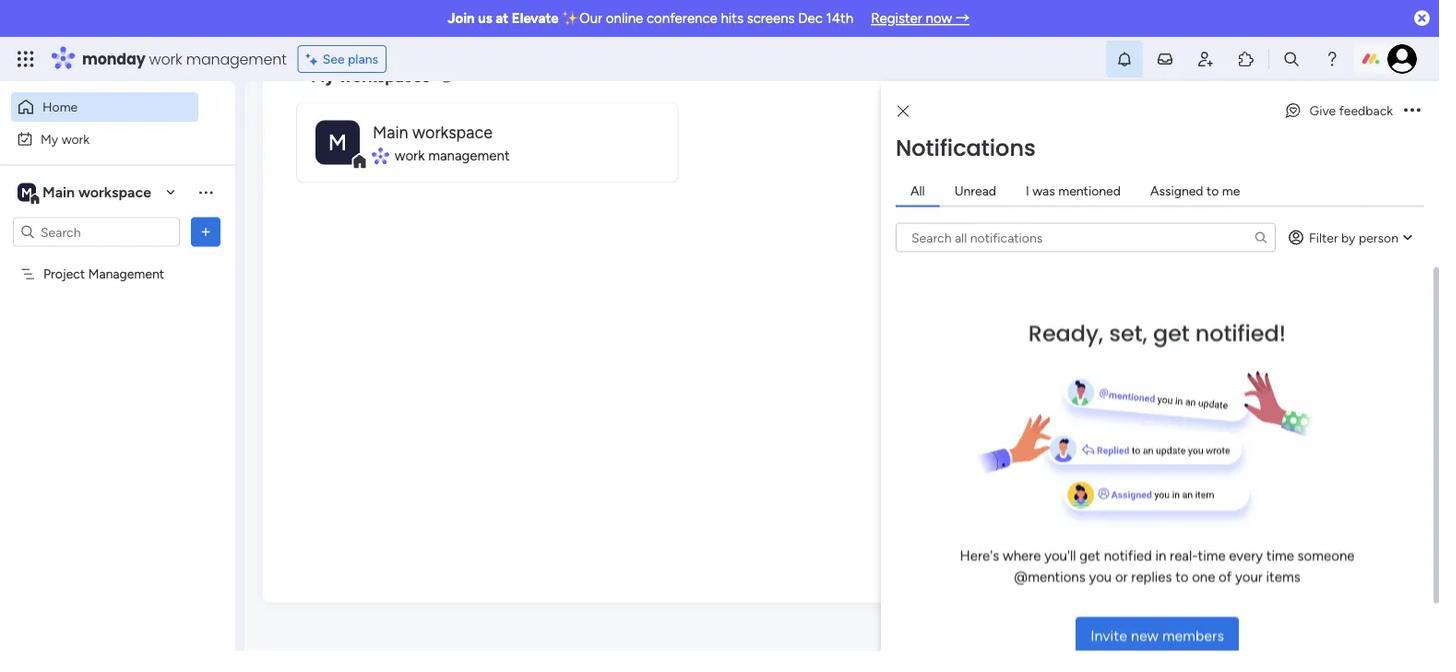 Task type: vqa. For each thing, say whether or not it's contained in the screenshot.


Task type: locate. For each thing, give the bounding box(es) containing it.
or
[[1115, 568, 1128, 585]]

0 horizontal spatial my
[[41, 131, 58, 147]]

main
[[373, 122, 408, 142], [42, 184, 75, 201]]

1 vertical spatial my
[[41, 131, 58, 147]]

0 vertical spatial management
[[186, 48, 287, 69]]

work inside button
[[62, 131, 90, 147]]

1 horizontal spatial work
[[149, 48, 182, 69]]

m
[[328, 130, 347, 156], [21, 185, 32, 200]]

1 vertical spatial main workspace
[[42, 184, 151, 201]]

a up watch
[[1236, 460, 1243, 475]]

join up watch
[[1208, 460, 1233, 475]]

1 horizontal spatial time
[[1267, 548, 1294, 564]]

0 horizontal spatial learn
[[1135, 229, 1172, 247]]

search image
[[1254, 230, 1269, 245]]

workspace selection element
[[18, 181, 154, 205]]

0 vertical spatial options image
[[1404, 104, 1421, 117]]

0 horizontal spatial main workspace
[[42, 184, 151, 201]]

my for my work
[[41, 131, 58, 147]]

us
[[478, 10, 492, 27]]

workspace options image
[[197, 183, 215, 201]]

0 vertical spatial m
[[328, 130, 347, 156]]

0 horizontal spatial workspace
[[78, 184, 151, 201]]

my
[[311, 67, 335, 87], [41, 131, 58, 147]]

a left "live"
[[1248, 481, 1255, 496]]

1 horizontal spatial in
[[1286, 107, 1297, 124]]

1 time from the left
[[1198, 548, 1226, 564]]

sales
[[1259, 548, 1289, 564], [1263, 569, 1292, 585]]

time up items
[[1267, 548, 1294, 564]]

0 horizontal spatial your
[[1188, 107, 1218, 124]]

my right close my workspaces icon
[[311, 67, 335, 87]]

support
[[1290, 392, 1335, 408]]

boost
[[1146, 107, 1185, 124]]

1 vertical spatial sales
[[1263, 569, 1292, 585]]

learn
[[1135, 229, 1172, 247], [1208, 392, 1240, 408]]

0 horizontal spatial work
[[62, 131, 90, 147]]

templates image image
[[1152, 0, 1395, 90]]

0 vertical spatial main
[[373, 122, 408, 142]]

option
[[0, 257, 235, 261]]

0 horizontal spatial main
[[42, 184, 75, 201]]

workspace
[[412, 122, 493, 142], [78, 184, 151, 201]]

1 vertical spatial a
[[1248, 481, 1255, 496]]

1 horizontal spatial my
[[311, 67, 335, 87]]

options image down workspace options icon
[[197, 223, 215, 241]]

main right workspace icon
[[373, 122, 408, 142]]

filter
[[1309, 230, 1338, 245]]

1 vertical spatial join
[[1208, 460, 1233, 475]]

None search field
[[896, 223, 1276, 252]]

where
[[1003, 548, 1041, 564]]

join a webinar watch a live walkthrough
[[1208, 460, 1353, 496]]

1 vertical spatial m
[[21, 185, 32, 200]]

meet
[[1208, 569, 1238, 585]]

0 vertical spatial learn
[[1135, 229, 1172, 247]]

a
[[1236, 460, 1243, 475], [1248, 481, 1255, 496]]

1 horizontal spatial main
[[373, 122, 408, 142]]

search everything image
[[1283, 50, 1301, 68]]

main inside 'workspace selection' element
[[42, 184, 75, 201]]

join
[[448, 10, 475, 27], [1208, 460, 1233, 475]]

main workspace up work management
[[373, 122, 493, 142]]

contact sales meet our sales experts
[[1208, 548, 1338, 585]]

options image right with
[[1404, 104, 1421, 117]]

sales right our
[[1263, 569, 1292, 585]]

see
[[323, 51, 345, 67]]

0 vertical spatial a
[[1236, 460, 1243, 475]]

0 vertical spatial in
[[1286, 107, 1297, 124]]

templates
[[1230, 129, 1296, 147]]

dialog containing notifications
[[881, 81, 1439, 651]]

m inside workspace icon
[[328, 130, 347, 156]]

bob builder image
[[1388, 44, 1417, 74]]

in left give
[[1286, 107, 1297, 124]]

main right workspace image
[[42, 184, 75, 201]]

join for join us at elevate ✨ our online conference hits screens dec 14th
[[448, 10, 475, 27]]

join a webinar element
[[1135, 441, 1412, 515]]

main workspace
[[373, 122, 493, 142], [42, 184, 151, 201]]

1 horizontal spatial join
[[1208, 460, 1233, 475]]

inbox image
[[1156, 50, 1175, 68]]

1 vertical spatial to
[[1176, 568, 1189, 585]]

main workspace up search in workspace field
[[42, 184, 151, 201]]

mentioned
[[1059, 183, 1121, 199]]

to
[[1207, 183, 1219, 199], [1176, 568, 1189, 585]]

workspace up search in workspace field
[[78, 184, 151, 201]]

experts
[[1295, 569, 1338, 585]]

online
[[606, 10, 643, 27]]

me
[[1222, 183, 1240, 199]]

live
[[1258, 481, 1278, 496]]

workspace up work management
[[412, 122, 493, 142]]

14th
[[826, 10, 854, 27]]

1 vertical spatial options image
[[197, 223, 215, 241]]

1 horizontal spatial learn
[[1208, 392, 1240, 408]]

get right and
[[1267, 392, 1287, 408]]

work for monday
[[149, 48, 182, 69]]

work right workspace icon
[[395, 148, 425, 164]]

time up one
[[1198, 548, 1226, 564]]

workflow
[[1221, 107, 1282, 124]]

0 vertical spatial workspace
[[412, 122, 493, 142]]

get inside help center learn and get support
[[1267, 392, 1287, 408]]

get up you
[[1080, 548, 1101, 564]]

0 vertical spatial sales
[[1259, 548, 1289, 564]]

your down every
[[1236, 568, 1263, 585]]

0 vertical spatial your
[[1188, 107, 1218, 124]]

and
[[1243, 392, 1264, 408]]

in
[[1286, 107, 1297, 124], [1156, 548, 1167, 564]]

watch
[[1208, 481, 1245, 496]]

1 vertical spatial main
[[42, 184, 75, 201]]

to down real-
[[1176, 568, 1189, 585]]

invite new members
[[1091, 627, 1224, 644]]

walkthrough
[[1281, 481, 1353, 496]]

assigned
[[1151, 183, 1204, 199]]

1 vertical spatial work
[[62, 131, 90, 147]]

center
[[1239, 371, 1277, 387]]

get right set,
[[1153, 318, 1190, 349]]

filter by person button
[[1280, 223, 1425, 252]]

0 horizontal spatial a
[[1236, 460, 1243, 475]]

give
[[1310, 103, 1336, 119]]

1 vertical spatial your
[[1236, 568, 1263, 585]]

dialog
[[881, 81, 1439, 651]]

boost your workflow in minutes with ready-made templates
[[1146, 107, 1386, 147]]

my inside button
[[41, 131, 58, 147]]

to left me
[[1207, 183, 1219, 199]]

someone
[[1298, 548, 1355, 564]]

join us at elevate ✨ our online conference hits screens dec 14th
[[448, 10, 854, 27]]

every
[[1229, 548, 1263, 564]]

getting started element
[[1135, 264, 1412, 338]]

learn down the help
[[1208, 392, 1240, 408]]

your
[[1188, 107, 1218, 124], [1236, 568, 1263, 585]]

1 vertical spatial in
[[1156, 548, 1167, 564]]

0 horizontal spatial to
[[1176, 568, 1189, 585]]

1 vertical spatial learn
[[1208, 392, 1240, 408]]

0 vertical spatial my
[[311, 67, 335, 87]]

conference
[[647, 10, 718, 27]]

help
[[1208, 371, 1236, 387]]

options image
[[1404, 104, 1421, 117], [197, 223, 215, 241]]

invite members image
[[1197, 50, 1215, 68]]

screens
[[747, 10, 795, 27]]

2 horizontal spatial work
[[395, 148, 425, 164]]

1 horizontal spatial to
[[1207, 183, 1219, 199]]

you'll
[[1045, 548, 1076, 564]]

0 horizontal spatial m
[[21, 185, 32, 200]]

Search all notifications search field
[[896, 223, 1276, 252]]

in inside here's where you'll get notified in real-time every time someone @mentions you or replies to one of your items
[[1156, 548, 1167, 564]]

here's
[[960, 548, 999, 564]]

work
[[149, 48, 182, 69], [62, 131, 90, 147], [395, 148, 425, 164]]

one
[[1192, 568, 1216, 585]]

1 horizontal spatial options image
[[1404, 104, 1421, 117]]

0 vertical spatial join
[[448, 10, 475, 27]]

2 time from the left
[[1267, 548, 1294, 564]]

1 horizontal spatial workspace
[[412, 122, 493, 142]]

new
[[1131, 627, 1159, 644]]

join inside join a webinar watch a live walkthrough
[[1208, 460, 1233, 475]]

see plans button
[[298, 45, 387, 73]]

project
[[43, 266, 85, 282]]

0 vertical spatial main workspace
[[373, 122, 493, 142]]

0 horizontal spatial time
[[1198, 548, 1226, 564]]

time
[[1198, 548, 1226, 564], [1267, 548, 1294, 564]]

learn left &
[[1135, 229, 1172, 247]]

management
[[186, 48, 287, 69], [428, 148, 510, 164]]

by
[[1342, 230, 1356, 245]]

give feedback
[[1310, 103, 1393, 119]]

in inside boost your workflow in minutes with ready-made templates
[[1286, 107, 1297, 124]]

&
[[1175, 229, 1185, 247]]

your up made
[[1188, 107, 1218, 124]]

1 horizontal spatial a
[[1248, 481, 1255, 496]]

0 horizontal spatial join
[[448, 10, 475, 27]]

project management
[[43, 266, 164, 282]]

help center learn and get support
[[1208, 371, 1335, 408]]

work management
[[395, 148, 510, 164]]

select product image
[[17, 50, 35, 68]]

1 vertical spatial management
[[428, 148, 510, 164]]

0 horizontal spatial in
[[1156, 548, 1167, 564]]

home
[[42, 99, 78, 115]]

m inside workspace image
[[21, 185, 32, 200]]

invite new members button
[[1076, 617, 1239, 651]]

work right the monday
[[149, 48, 182, 69]]

sales up items
[[1259, 548, 1289, 564]]

1 horizontal spatial your
[[1236, 568, 1263, 585]]

1 horizontal spatial m
[[328, 130, 347, 156]]

my work button
[[11, 124, 198, 154]]

1 horizontal spatial management
[[428, 148, 510, 164]]

join left us
[[448, 10, 475, 27]]

in up replies
[[1156, 548, 1167, 564]]

2 vertical spatial work
[[395, 148, 425, 164]]

now
[[926, 10, 952, 27]]

work down the home
[[62, 131, 90, 147]]

none search field inside dialog
[[896, 223, 1276, 252]]

my down the home
[[41, 131, 58, 147]]

learn inside help center learn and get support
[[1208, 392, 1240, 408]]

0 vertical spatial work
[[149, 48, 182, 69]]



Task type: describe. For each thing, give the bounding box(es) containing it.
options image inside dialog
[[1404, 104, 1421, 117]]

Search in workspace field
[[39, 221, 154, 243]]

0 horizontal spatial options image
[[197, 223, 215, 241]]

notified
[[1104, 548, 1152, 564]]

dec
[[798, 10, 823, 27]]

your inside here's where you'll get notified in real-time every time someone @mentions you or replies to one of your items
[[1236, 568, 1263, 585]]

✨
[[562, 10, 576, 27]]

m for workspace icon
[[328, 130, 347, 156]]

close my workspaces image
[[285, 66, 307, 88]]

with
[[1357, 107, 1386, 124]]

items
[[1266, 568, 1301, 585]]

join for join a webinar watch a live walkthrough
[[1208, 460, 1233, 475]]

help center element
[[1135, 352, 1412, 426]]

help image
[[1323, 50, 1342, 68]]

1 vertical spatial workspace
[[78, 184, 151, 201]]

our
[[580, 10, 603, 27]]

get right &
[[1189, 229, 1211, 247]]

→
[[956, 10, 970, 27]]

register now → link
[[871, 10, 970, 27]]

was
[[1033, 183, 1055, 199]]

main workspace inside 'workspace selection' element
[[42, 184, 151, 201]]

invite
[[1091, 627, 1128, 644]]

contact
[[1208, 548, 1256, 564]]

see plans
[[323, 51, 378, 67]]

inspired
[[1215, 229, 1268, 247]]

replies
[[1132, 568, 1172, 585]]

register
[[871, 10, 923, 27]]

elevate
[[512, 10, 559, 27]]

to inside here's where you'll get notified in real-time every time someone @mentions you or replies to one of your items
[[1176, 568, 1189, 585]]

i was mentioned
[[1026, 183, 1121, 199]]

ready, set, get notified!
[[1029, 318, 1286, 349]]

my for my workspaces
[[311, 67, 335, 87]]

all
[[911, 183, 925, 199]]

you
[[1089, 568, 1112, 585]]

monday work management
[[82, 48, 287, 69]]

contact sales element
[[1135, 529, 1412, 603]]

my work
[[41, 131, 90, 147]]

get inside here's where you'll get notified in real-time every time someone @mentions you or replies to one of your items
[[1080, 548, 1101, 564]]

0 vertical spatial to
[[1207, 183, 1219, 199]]

of
[[1219, 568, 1232, 585]]

register now →
[[871, 10, 970, 27]]

i
[[1026, 183, 1030, 199]]

workspace image
[[18, 182, 36, 203]]

filter by person
[[1309, 230, 1399, 245]]

real-
[[1170, 548, 1198, 564]]

made
[[1189, 129, 1226, 147]]

notifications image
[[1116, 50, 1134, 68]]

apps image
[[1237, 50, 1256, 68]]

home button
[[11, 92, 198, 122]]

my workspaces
[[311, 67, 430, 87]]

members
[[1163, 627, 1224, 644]]

unread
[[955, 183, 997, 199]]

our
[[1241, 569, 1260, 585]]

give feedback button
[[1277, 96, 1401, 125]]

your inside boost your workflow in minutes with ready-made templates
[[1188, 107, 1218, 124]]

m for workspace image
[[21, 185, 32, 200]]

hits
[[721, 10, 744, 27]]

assigned to me
[[1151, 183, 1240, 199]]

learn & get inspired
[[1135, 229, 1268, 247]]

work for my
[[62, 131, 90, 147]]

@mentions
[[1014, 568, 1086, 585]]

minutes
[[1301, 107, 1354, 124]]

notifications
[[896, 132, 1036, 163]]

ready,
[[1029, 318, 1104, 349]]

feedback
[[1339, 103, 1393, 119]]

set,
[[1109, 318, 1148, 349]]

management
[[88, 266, 164, 282]]

at
[[496, 10, 509, 27]]

here's where you'll get notified in real-time every time someone @mentions you or replies to one of your items
[[960, 548, 1355, 585]]

plans
[[348, 51, 378, 67]]

notified!
[[1196, 318, 1286, 349]]

person
[[1359, 230, 1399, 245]]

0 horizontal spatial management
[[186, 48, 287, 69]]

ready-
[[1146, 129, 1189, 147]]

webinar
[[1246, 460, 1294, 475]]

1 horizontal spatial main workspace
[[373, 122, 493, 142]]

workspaces
[[339, 67, 430, 87]]

project management list box
[[0, 255, 235, 539]]

monday
[[82, 48, 145, 69]]

workspace image
[[316, 121, 360, 165]]



